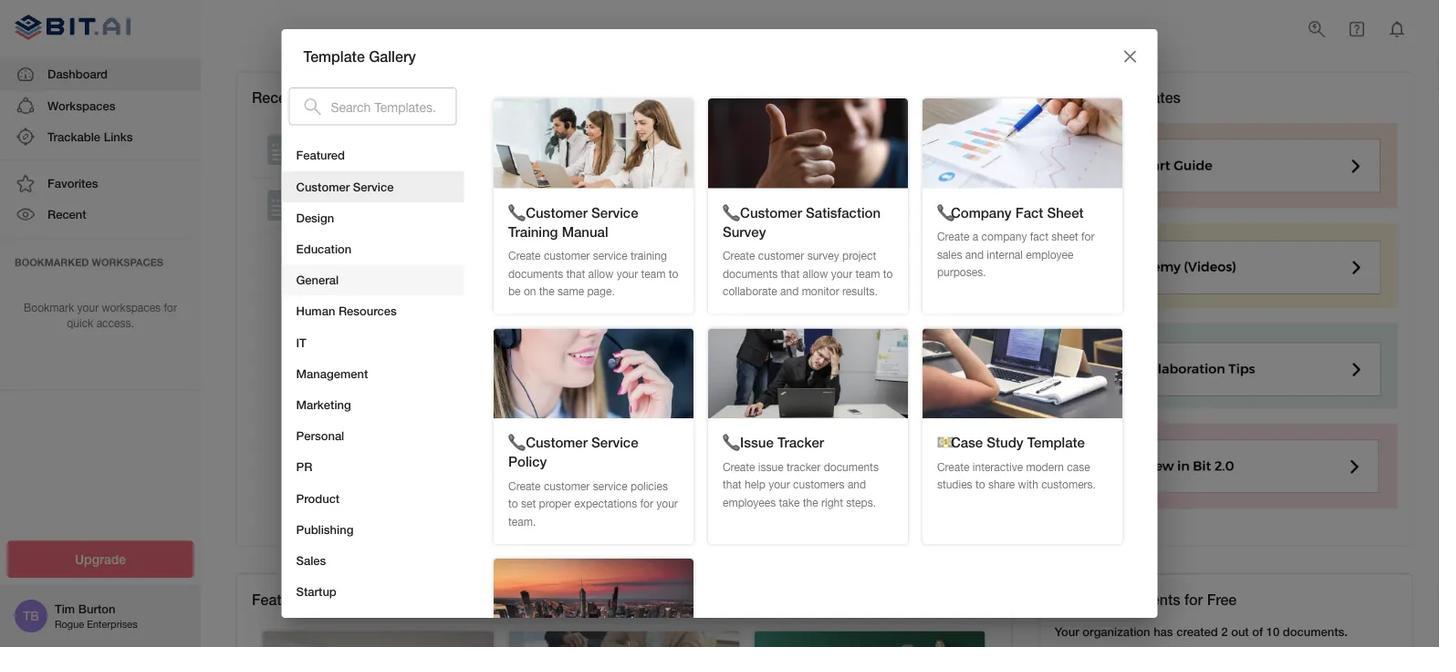 Task type: describe. For each thing, give the bounding box(es) containing it.
create a company fact sheet for sales and internal employee purposes.
[[937, 230, 1094, 279]]

your inside create customer service policies to set proper expectations for your team.
[[656, 498, 677, 510]]

fact
[[1015, 204, 1043, 221]]

fact
[[1029, 230, 1048, 243]]

that inside create issue tracker documents that help your customers and employees take the right steps.
[[722, 479, 741, 491]]

survey
[[807, 249, 839, 262]]

last
[[682, 228, 706, 242]]

untitled document link for tim burton
[[783, 270, 881, 282]]

0 horizontal spatial memo
[[307, 143, 341, 157]]

1 vertical spatial template
[[1027, 435, 1084, 451]]

tracker
[[786, 461, 820, 473]]

create customer service training documents that allow your team to be on the same page.
[[508, 249, 678, 298]]

service inside button
[[353, 180, 394, 194]]

it button
[[282, 327, 464, 359]]

for inside create a company fact sheet for sales and internal employee purposes.
[[1081, 230, 1094, 243]]

organization
[[1083, 626, 1150, 640]]

create issue tracker documents that help your customers and employees take the right steps.
[[722, 461, 878, 509]]

has
[[1154, 626, 1173, 640]]

customer for 📞 customer service training manual
[[525, 204, 587, 221]]

ago for tim burton created rippletech workspace 6 days ago
[[936, 318, 955, 331]]

for left free
[[1184, 591, 1203, 608]]

💵case study template image
[[922, 329, 1122, 419]]

the inside create customer service training documents that allow your team to be on the same page.
[[539, 285, 554, 298]]

to inside create customer survey project documents that allow your team to collaborate and monitor results.
[[883, 267, 892, 280]]

created for rippletech
[[743, 318, 780, 331]]

📞company fact sheet image
[[922, 99, 1122, 188]]

created for untitled
[[743, 270, 780, 282]]

project
[[842, 249, 876, 262]]

untitled document
[[307, 198, 409, 212]]

created for memo
[[743, 178, 780, 191]]

internal
[[986, 248, 1022, 261]]

that for survey
[[780, 267, 799, 280]]

enterprises
[[87, 619, 137, 631]]

product
[[296, 492, 340, 506]]

for inside bookmark your workspaces for quick access.
[[164, 302, 177, 314]]

bookmark your workspaces for quick access.
[[24, 302, 177, 330]]

tim burton created rippletech workspace 6 days ago
[[686, 318, 955, 331]]

marketing button
[[282, 390, 464, 421]]

create for 📞 customer service policy
[[508, 480, 540, 493]]

that for training
[[566, 267, 585, 280]]

interactive
[[972, 461, 1023, 473]]

bit
[[1055, 89, 1073, 106]]

collaborate
[[722, 285, 777, 298]]

education
[[296, 242, 351, 256]]

recent button
[[0, 199, 201, 230]]

your inside create customer survey project documents that allow your team to collaborate and monitor results.
[[831, 267, 852, 280]]

workspaces button
[[0, 90, 201, 121]]

0 vertical spatial template
[[303, 48, 365, 65]]

service for 📞 customer service policy
[[592, 480, 627, 493]]

product button
[[282, 483, 464, 515]]

documents for survey
[[722, 267, 777, 280]]

burton for tim burton created untitled document document
[[707, 270, 740, 282]]

&
[[1110, 89, 1120, 106]]

📞company
[[937, 204, 1011, 221]]

management button
[[282, 359, 464, 390]]

and inside create customer survey project documents that allow your team to collaborate and monitor results.
[[780, 285, 798, 298]]

pr button
[[282, 452, 464, 483]]

roadmap template image
[[263, 632, 494, 648]]

and inside create issue tracker documents that help your customers and employees take the right steps.
[[847, 479, 866, 491]]

team for 📞 customer service training manual
[[641, 267, 665, 280]]

training
[[630, 249, 666, 262]]

burton for tim burton rogue enterprises
[[78, 602, 115, 617]]

right
[[821, 496, 843, 509]]

gallery
[[369, 48, 416, 65]]

🚀 company one-pager image
[[493, 559, 693, 648]]

manual
[[561, 224, 608, 240]]

documents inside create issue tracker documents that help your customers and employees take the right steps.
[[823, 461, 878, 473]]

purposes.
[[937, 266, 985, 279]]

bit tips & updates
[[1055, 89, 1181, 106]]

50
[[1083, 591, 1099, 608]]

tim for tim burton rogue enterprises
[[55, 602, 75, 617]]

customer for policy
[[543, 480, 589, 493]]

6 inside 6 days ago
[[937, 270, 943, 282]]

create interactive modern case studies to share with customers.
[[937, 461, 1095, 491]]

0 horizontal spatial document
[[819, 178, 869, 191]]

sales
[[296, 554, 326, 568]]

take
[[778, 496, 799, 509]]

💵case study template
[[937, 435, 1084, 451]]

days inside 6 days ago
[[946, 270, 969, 282]]

team for 📞 customer satisfaction survey
[[855, 267, 880, 280]]

featured for featured
[[296, 148, 345, 163]]

📞 for 📞 customer service training manual
[[508, 204, 521, 221]]

recent
[[47, 207, 86, 222]]

📞 customer satisfaction survey
[[722, 204, 880, 240]]

featured templates
[[252, 591, 385, 608]]

issue
[[758, 461, 783, 473]]

of
[[1252, 626, 1263, 640]]

trackable links
[[47, 130, 133, 144]]

customers.
[[1041, 479, 1095, 491]]

untitled inside "link"
[[307, 198, 349, 212]]

with
[[1018, 479, 1038, 491]]

satisfaction
[[805, 204, 880, 221]]

to inside create customer service training documents that allow your team to be on the same page.
[[668, 267, 678, 280]]

customer inside button
[[296, 180, 350, 194]]

policy
[[508, 454, 546, 470]]

create customer service policies to set proper expectations for your team.
[[508, 480, 677, 528]]

service for 📞 customer service training manual
[[591, 204, 638, 221]]

0 horizontal spatial memo link
[[256, 126, 591, 174]]

sales button
[[282, 546, 464, 577]]

tim for tim burton created memo document 5 hours ago
[[686, 178, 704, 191]]

create for 📞 issue tracker
[[722, 461, 755, 473]]

1 horizontal spatial memo
[[783, 178, 816, 191]]

out
[[1231, 626, 1249, 640]]

marketing
[[296, 398, 351, 412]]

page.
[[587, 285, 614, 298]]

startup button
[[282, 577, 464, 608]]

tim for tim burton created untitled document document
[[686, 270, 704, 282]]

customer for survey
[[758, 249, 804, 262]]

modern
[[1026, 461, 1064, 473]]

results.
[[842, 285, 877, 298]]

📞 customer service policy
[[508, 435, 638, 470]]

sheet
[[1051, 230, 1078, 243]]

bookmarked workspaces
[[15, 256, 163, 268]]

set
[[521, 498, 535, 510]]

customer for 📞 customer service policy
[[525, 435, 587, 451]]

customer for training
[[543, 249, 589, 262]]

📞 for 📞 customer service policy
[[508, 435, 521, 451]]

recently
[[252, 89, 311, 106]]

bookmarked
[[15, 256, 89, 268]]

design
[[296, 211, 334, 225]]

allow for service
[[588, 267, 613, 280]]

dashboard button
[[0, 59, 201, 90]]

workspaces
[[47, 98, 115, 113]]

service for 📞 customer service policy
[[591, 435, 638, 451]]

resources
[[339, 304, 397, 319]]

your inside create issue tracker documents that help your customers and employees take the right steps.
[[768, 479, 790, 491]]

general button
[[282, 265, 464, 296]]

hours
[[881, 178, 908, 191]]

ago for tim burton created memo document 5 hours ago
[[911, 178, 930, 191]]

publishing button
[[282, 515, 464, 546]]

📞 issue tracker
[[722, 435, 824, 451]]

Search Templates... search field
[[331, 88, 457, 126]]

customers
[[793, 479, 844, 491]]



Task type: vqa. For each thing, say whether or not it's contained in the screenshot.


Task type: locate. For each thing, give the bounding box(es) containing it.
document down customer service
[[353, 198, 409, 212]]

1 team from the left
[[641, 267, 665, 280]]

rippletech
[[783, 318, 841, 331]]

1 vertical spatial documents
[[1103, 591, 1180, 608]]

burton for tim burton created rippletech workspace 6 days ago
[[707, 318, 740, 331]]

0 vertical spatial service
[[353, 180, 394, 194]]

0 vertical spatial the
[[539, 285, 554, 298]]

tim inside the tim burton rogue enterprises
[[55, 602, 75, 617]]

📞 customer service training manual
[[508, 204, 638, 240]]

proper
[[538, 498, 571, 510]]

your down 'policies'
[[656, 498, 677, 510]]

create down the training
[[508, 249, 540, 262]]

0 vertical spatial memo
[[307, 143, 341, 157]]

0 horizontal spatial untitled document link
[[256, 182, 591, 229]]

template gallery
[[303, 48, 416, 65]]

customer up proper
[[543, 480, 589, 493]]

your up quick
[[77, 302, 99, 314]]

2
[[1221, 626, 1228, 640]]

dashboard
[[47, 67, 108, 81]]

documents for opened
[[372, 89, 450, 106]]

your down project
[[831, 267, 852, 280]]

burton up 'enterprises'
[[78, 602, 115, 617]]

human
[[296, 304, 335, 319]]

1 horizontal spatial the
[[802, 496, 818, 509]]

2 service from the top
[[592, 480, 627, 493]]

ago left collaborate
[[686, 285, 705, 298]]

5
[[872, 178, 878, 191]]

tim
[[686, 178, 704, 191], [686, 270, 704, 282], [686, 318, 704, 331], [55, 602, 75, 617]]

customer inside create customer service policies to set proper expectations for your team.
[[543, 480, 589, 493]]

your inside create customer service training documents that allow your team to be on the same page.
[[616, 267, 638, 280]]

💵case
[[937, 435, 982, 451]]

create inside create a company fact sheet for sales and internal employee purposes.
[[937, 230, 969, 243]]

0 vertical spatial featured
[[296, 148, 345, 163]]

2 horizontal spatial ago
[[936, 318, 955, 331]]

created left 2
[[1176, 626, 1218, 640]]

memo link down search templates... search field
[[256, 126, 591, 174]]

0 horizontal spatial ago
[[686, 285, 705, 298]]

create up set
[[508, 480, 540, 493]]

1 horizontal spatial document
[[827, 270, 881, 282]]

monitor
[[801, 285, 839, 298]]

your inside bookmark your workspaces for quick access.
[[77, 302, 99, 314]]

team inside create customer survey project documents that allow your team to collaborate and monitor results.
[[855, 267, 880, 280]]

documents for 50
[[1103, 591, 1180, 608]]

documents.
[[1283, 626, 1348, 640]]

1 vertical spatial memo
[[783, 178, 816, 191]]

memo link
[[256, 126, 591, 174], [783, 178, 816, 191]]

2 horizontal spatial that
[[780, 267, 799, 280]]

documents down gallery
[[372, 89, 450, 106]]

1 vertical spatial untitled
[[783, 270, 824, 282]]

1 horizontal spatial allow
[[802, 267, 827, 280]]

1 horizontal spatial untitled
[[783, 270, 824, 282]]

1 horizontal spatial document
[[884, 270, 934, 282]]

for right workspaces
[[164, 302, 177, 314]]

the down customers
[[802, 496, 818, 509]]

allow inside create customer service training documents that allow your team to be on the same page.
[[588, 267, 613, 280]]

1 horizontal spatial and
[[847, 479, 866, 491]]

1 horizontal spatial untitled document link
[[783, 270, 881, 282]]

📞
[[508, 204, 521, 221], [722, 204, 736, 221], [508, 435, 521, 451], [722, 435, 736, 451]]

favorites button
[[0, 168, 201, 199]]

allow for satisfaction
[[802, 267, 827, 280]]

to inside create customer service policies to set proper expectations for your team.
[[508, 498, 518, 510]]

1 vertical spatial the
[[802, 496, 818, 509]]

employees
[[722, 496, 775, 509]]

untitled up monitor on the right of the page
[[783, 270, 824, 282]]

created up survey
[[743, 178, 780, 191]]

1 vertical spatial ago
[[686, 285, 705, 298]]

service
[[592, 249, 627, 262], [592, 480, 627, 493]]

memo up 📞 customer satisfaction survey
[[783, 178, 816, 191]]

1 vertical spatial service
[[591, 204, 638, 221]]

documents up customers
[[823, 461, 878, 473]]

tim burton created memo document 5 hours ago
[[686, 178, 930, 191]]

0 vertical spatial days
[[946, 270, 969, 282]]

📞 up the training
[[508, 204, 521, 221]]

0 horizontal spatial the
[[539, 285, 554, 298]]

studies
[[937, 479, 972, 491]]

1 horizontal spatial 6
[[937, 270, 943, 282]]

service inside create customer service training documents that allow your team to be on the same page.
[[592, 249, 627, 262]]

design button
[[282, 203, 464, 234]]

documents
[[508, 267, 563, 280], [722, 267, 777, 280], [823, 461, 878, 473]]

📞 up policy
[[508, 435, 521, 451]]

to
[[668, 267, 678, 280], [883, 267, 892, 280], [975, 479, 985, 491], [508, 498, 518, 510]]

🎓lesson plan image
[[754, 632, 985, 648]]

on
[[523, 285, 536, 298]]

service up manual
[[591, 204, 638, 221]]

documents inside create customer service training documents that allow your team to be on the same page.
[[508, 267, 563, 280]]

create inside 'create interactive modern case studies to share with customers.'
[[937, 461, 969, 473]]

1 horizontal spatial documents
[[722, 267, 777, 280]]

help
[[744, 479, 765, 491]]

ago
[[911, 178, 930, 191], [686, 285, 705, 298], [936, 318, 955, 331]]

allow up monitor on the right of the page
[[802, 267, 827, 280]]

0 horizontal spatial allow
[[588, 267, 613, 280]]

featured down sales
[[252, 591, 312, 608]]

document inside "link"
[[353, 198, 409, 212]]

📞 inside the 📞 customer service training manual
[[508, 204, 521, 221]]

template up the opened
[[303, 48, 365, 65]]

1 vertical spatial memo link
[[783, 178, 816, 191]]

featured inside button
[[296, 148, 345, 163]]

documents up collaborate
[[722, 267, 777, 280]]

customer down manual
[[543, 249, 589, 262]]

0 horizontal spatial 6
[[901, 318, 907, 331]]

service up the untitled document on the left
[[353, 180, 394, 194]]

tim burton created untitled document document
[[686, 270, 934, 282]]

general
[[296, 273, 339, 287]]

trackable
[[47, 130, 100, 144]]

and down a
[[965, 248, 983, 261]]

📞 for 📞 issue tracker
[[722, 435, 736, 451]]

burton inside the tim burton rogue enterprises
[[78, 602, 115, 617]]

that
[[566, 267, 585, 280], [780, 267, 799, 280], [722, 479, 741, 491]]

get
[[1055, 591, 1079, 608]]

featured up customer service
[[296, 148, 345, 163]]

📞 customer satisfaction survey image
[[708, 99, 907, 188]]

team down the "training" at the top
[[641, 267, 665, 280]]

days right workspace
[[910, 318, 933, 331]]

0 horizontal spatial that
[[566, 267, 585, 280]]

1 vertical spatial document
[[827, 270, 881, 282]]

create up studies
[[937, 461, 969, 473]]

template up the modern
[[1027, 435, 1084, 451]]

tb
[[23, 609, 39, 624]]

team up results. on the top right
[[855, 267, 880, 280]]

customer
[[543, 249, 589, 262], [758, 249, 804, 262], [543, 480, 589, 493]]

service inside the 📞 customer service training manual
[[591, 204, 638, 221]]

customer up design
[[296, 180, 350, 194]]

access.
[[96, 317, 134, 330]]

0 vertical spatial document
[[819, 178, 869, 191]]

featured
[[296, 148, 345, 163], [252, 591, 312, 608]]

create customer survey project documents that allow your team to collaborate and monitor results.
[[722, 249, 892, 298]]

your down issue
[[768, 479, 790, 491]]

customer for 📞 customer satisfaction survey
[[740, 204, 802, 221]]

create up "help"
[[722, 461, 755, 473]]

tim for tim burton created rippletech workspace 6 days ago
[[686, 318, 704, 331]]

the right on
[[539, 285, 554, 298]]

untitled
[[307, 198, 349, 212], [783, 270, 824, 282]]

customer inside 📞 customer satisfaction survey
[[740, 204, 802, 221]]

2 team from the left
[[855, 267, 880, 280]]

same
[[557, 285, 584, 298]]

ago inside 6 days ago
[[686, 285, 705, 298]]

documents
[[372, 89, 450, 106], [1103, 591, 1180, 608]]

create for 📞 customer satisfaction survey
[[722, 249, 755, 262]]

burton down collaborate
[[707, 318, 740, 331]]

0 vertical spatial ago
[[911, 178, 930, 191]]

burton for tim burton created memo document 5 hours ago
[[707, 178, 740, 191]]

days down sales
[[946, 270, 969, 282]]

sales
[[937, 248, 962, 261]]

1 horizontal spatial ago
[[911, 178, 930, 191]]

memo link up 📞 customer satisfaction survey
[[783, 178, 816, 191]]

0 horizontal spatial template
[[303, 48, 365, 65]]

for inside create customer service policies to set proper expectations for your team.
[[640, 498, 653, 510]]

documents for training
[[508, 267, 563, 280]]

service for 📞 customer service training manual
[[592, 249, 627, 262]]

0 horizontal spatial days
[[910, 318, 933, 331]]

document left purposes.
[[884, 270, 934, 282]]

1 horizontal spatial memo link
[[783, 178, 816, 191]]

1 horizontal spatial documents
[[1103, 591, 1180, 608]]

startup
[[296, 585, 337, 599]]

team inside create customer service training documents that allow your team to be on the same page.
[[641, 267, 665, 280]]

📞 inside 📞 customer satisfaction survey
[[722, 204, 736, 221]]

0 vertical spatial service
[[592, 249, 627, 262]]

policies
[[630, 480, 667, 493]]

bookmark
[[24, 302, 74, 314]]

and up steps.
[[847, 479, 866, 491]]

2 horizontal spatial documents
[[823, 461, 878, 473]]

📞 for 📞 customer satisfaction survey
[[722, 204, 736, 221]]

untitled document link up education button
[[256, 182, 591, 229]]

documents up has
[[1103, 591, 1180, 608]]

📞company fact sheet
[[937, 204, 1083, 221]]

created down collaborate
[[743, 318, 780, 331]]

training
[[508, 224, 558, 240]]

2 vertical spatial and
[[847, 479, 866, 491]]

create down wednesday
[[722, 249, 755, 262]]

customer up "tim burton created untitled document document"
[[758, 249, 804, 262]]

the inside create issue tracker documents that help your customers and employees take the right steps.
[[802, 496, 818, 509]]

1 vertical spatial 6
[[901, 318, 907, 331]]

and down "tim burton created untitled document document"
[[780, 285, 798, 298]]

📞 customer service policy image
[[493, 329, 693, 419]]

1 horizontal spatial days
[[946, 270, 969, 282]]

service up expectations
[[592, 480, 627, 493]]

days
[[946, 270, 969, 282], [910, 318, 933, 331]]

0 vertical spatial 6
[[937, 270, 943, 282]]

burton up last wednesday
[[707, 178, 740, 191]]

template gallery dialog
[[282, 29, 1158, 648]]

documents up on
[[508, 267, 563, 280]]

service down manual
[[592, 249, 627, 262]]

case
[[1067, 461, 1090, 473]]

1 vertical spatial service
[[592, 480, 627, 493]]

allow inside create customer survey project documents that allow your team to collaborate and monitor results.
[[802, 267, 827, 280]]

document
[[353, 198, 409, 212], [827, 270, 881, 282]]

1 vertical spatial featured
[[252, 591, 312, 608]]

links
[[104, 130, 133, 144]]

survey
[[722, 224, 766, 240]]

create for 📞company fact sheet
[[937, 230, 969, 243]]

0 vertical spatial and
[[965, 248, 983, 261]]

publishing
[[296, 523, 353, 537]]

trackable links button
[[0, 121, 201, 153]]

0 horizontal spatial documents
[[372, 89, 450, 106]]

to inside 'create interactive modern case studies to share with customers.'
[[975, 479, 985, 491]]

1 vertical spatial and
[[780, 285, 798, 298]]

customer inside the 📞 customer service training manual
[[525, 204, 587, 221]]

that inside create customer survey project documents that allow your team to collaborate and monitor results.
[[780, 267, 799, 280]]

latest activities
[[653, 89, 761, 106]]

0 vertical spatial untitled
[[307, 198, 349, 212]]

human resources
[[296, 304, 397, 319]]

and
[[965, 248, 983, 261], [780, 285, 798, 298], [847, 479, 866, 491]]

memo up customer service
[[307, 143, 341, 157]]

customer inside the "📞 customer service policy"
[[525, 435, 587, 451]]

customer up the training
[[525, 204, 587, 221]]

for right sheet
[[1081, 230, 1094, 243]]

create for 💵case study template
[[937, 461, 969, 473]]

0 vertical spatial documents
[[372, 89, 450, 106]]

2 vertical spatial service
[[591, 435, 638, 451]]

create inside create customer service policies to set proper expectations for your team.
[[508, 480, 540, 493]]

1 vertical spatial days
[[910, 318, 933, 331]]

create
[[937, 230, 969, 243], [508, 249, 540, 262], [722, 249, 755, 262], [722, 461, 755, 473], [937, 461, 969, 473], [508, 480, 540, 493]]

burton up collaborate
[[707, 270, 740, 282]]

documents inside create customer survey project documents that allow your team to collaborate and monitor results.
[[722, 267, 777, 280]]

service inside the "📞 customer service policy"
[[591, 435, 638, 451]]

0 horizontal spatial and
[[780, 285, 798, 298]]

6
[[937, 270, 943, 282], [901, 318, 907, 331]]

📞 up last wednesday
[[722, 204, 736, 221]]

ago down purposes.
[[936, 318, 955, 331]]

1 vertical spatial document
[[884, 270, 934, 282]]

1 horizontal spatial team
[[855, 267, 880, 280]]

0 vertical spatial memo link
[[256, 126, 591, 174]]

quick
[[67, 317, 93, 330]]

service up 'policies'
[[591, 435, 638, 451]]

a
[[972, 230, 978, 243]]

1 horizontal spatial template
[[1027, 435, 1084, 451]]

tim burton rogue enterprises
[[55, 602, 137, 631]]

create inside create customer service training documents that allow your team to be on the same page.
[[508, 249, 540, 262]]

featured for featured templates
[[252, 591, 312, 608]]

1 allow from the left
[[588, 267, 613, 280]]

create up sales
[[937, 230, 969, 243]]

your
[[1055, 626, 1079, 640]]

1 vertical spatial untitled document link
[[783, 270, 881, 282]]

untitled document link up monitor on the right of the page
[[783, 270, 881, 282]]

workspace
[[844, 318, 898, 331]]

📞 inside the "📞 customer service policy"
[[508, 435, 521, 451]]

pr
[[296, 460, 312, 475]]

0 vertical spatial document
[[353, 198, 409, 212]]

team.
[[508, 516, 535, 528]]

📞 left issue
[[722, 435, 736, 451]]

👉job description template image
[[509, 632, 740, 648]]

customer service
[[296, 180, 394, 194]]

create for 📞 customer service training manual
[[508, 249, 540, 262]]

created up collaborate
[[743, 270, 780, 282]]

0 horizontal spatial document
[[353, 198, 409, 212]]

customer up survey
[[740, 204, 802, 221]]

📞 customer service training manual image
[[493, 99, 693, 188]]

upgrade
[[75, 553, 126, 568]]

create inside create customer survey project documents that allow your team to collaborate and monitor results.
[[722, 249, 755, 262]]

untitled down customer service
[[307, 198, 349, 212]]

service
[[353, 180, 394, 194], [591, 204, 638, 221], [591, 435, 638, 451]]

2 allow from the left
[[802, 267, 827, 280]]

for
[[1081, 230, 1094, 243], [164, 302, 177, 314], [640, 498, 653, 510], [1184, 591, 1203, 608]]

customer inside create customer service training documents that allow your team to be on the same page.
[[543, 249, 589, 262]]

document up the satisfaction
[[819, 178, 869, 191]]

0 horizontal spatial documents
[[508, 267, 563, 280]]

0 horizontal spatial team
[[641, 267, 665, 280]]

favorites
[[47, 176, 98, 190]]

allow up page.
[[588, 267, 613, 280]]

get 50 documents for free
[[1055, 591, 1237, 608]]

2 vertical spatial ago
[[936, 318, 955, 331]]

📞 issue tracker image
[[708, 329, 907, 419]]

ago right hours at the top right
[[911, 178, 930, 191]]

6 right workspace
[[901, 318, 907, 331]]

customer up policy
[[525, 435, 587, 451]]

2 horizontal spatial and
[[965, 248, 983, 261]]

customer inside create customer survey project documents that allow your team to collaborate and monitor results.
[[758, 249, 804, 262]]

1 service from the top
[[592, 249, 627, 262]]

document up results. on the top right
[[827, 270, 881, 282]]

untitled document link
[[256, 182, 591, 229], [783, 270, 881, 282]]

6 down sales
[[937, 270, 943, 282]]

0 horizontal spatial untitled
[[307, 198, 349, 212]]

service inside create customer service policies to set proper expectations for your team.
[[592, 480, 627, 493]]

1 horizontal spatial that
[[722, 479, 741, 491]]

rogue
[[55, 619, 84, 631]]

for down 'policies'
[[640, 498, 653, 510]]

wednesday
[[709, 228, 774, 242]]

untitled document link for recently opened documents
[[256, 182, 591, 229]]

that inside create customer service training documents that allow your team to be on the same page.
[[566, 267, 585, 280]]

today
[[682, 133, 715, 147]]

create inside create issue tracker documents that help your customers and employees take the right steps.
[[722, 461, 755, 473]]

your down the "training" at the top
[[616, 267, 638, 280]]

upgrade button
[[7, 542, 193, 579]]

10
[[1266, 626, 1280, 640]]

and inside create a company fact sheet for sales and internal employee purposes.
[[965, 248, 983, 261]]

0 vertical spatial untitled document link
[[256, 182, 591, 229]]

study
[[986, 435, 1023, 451]]



